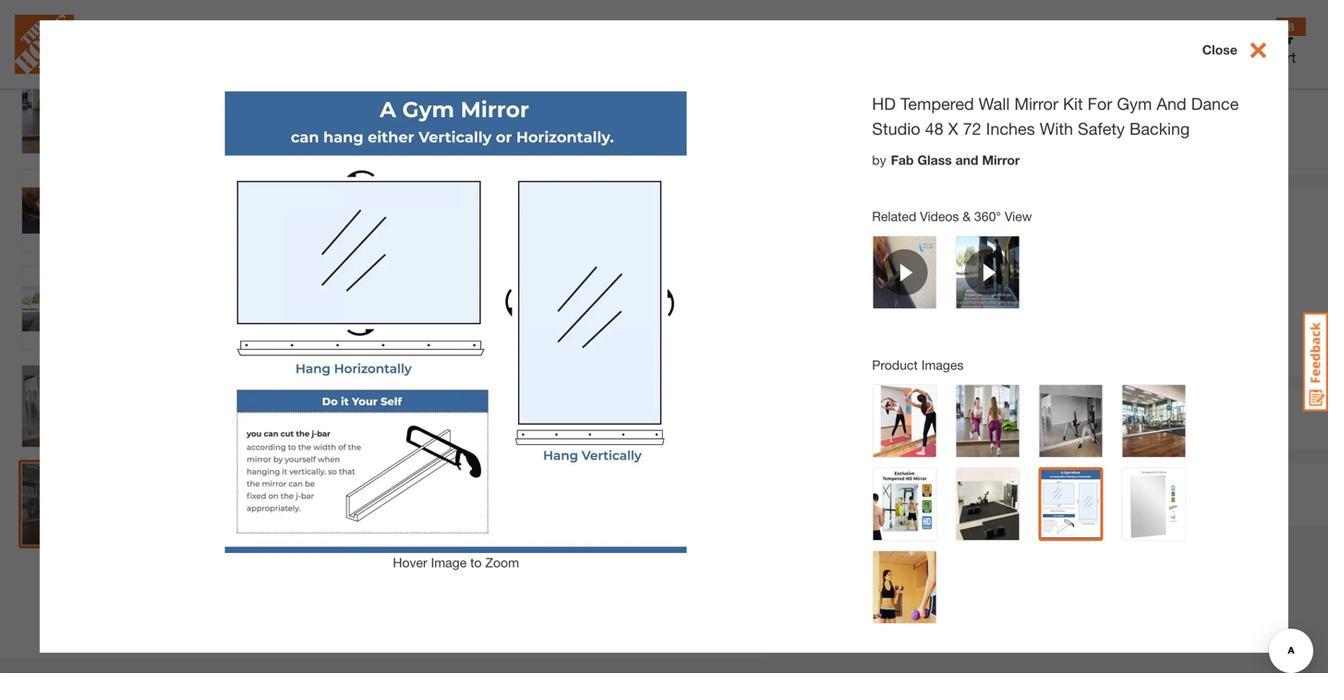 Task type: vqa. For each thing, say whether or not it's contained in the screenshot.
')'
no



Task type: describe. For each thing, give the bounding box(es) containing it.
48 x 72 button
[[1017, 123, 1082, 161]]

returns
[[936, 474, 999, 494]]

daly city
[[853, 199, 904, 215]]

fab glass and mirror wall mirrors gm48x72 a0.3 image
[[22, 464, 103, 545]]

47.5
[[1215, 134, 1240, 149]]

fab glass and mirror wall mirrors gm48x72 64.0 image
[[22, 0, 103, 55]]

by fab glass and mirror
[[872, 152, 1020, 167]]

in
[[1004, 474, 1018, 494]]

by
[[872, 152, 886, 167]]

delivery wednesday, jan 3 14 available
[[974, 251, 1085, 317]]

1 return from the left
[[838, 499, 877, 514]]

purchase.
[[1036, 499, 1093, 514]]

read return policy link
[[1098, 497, 1209, 517]]

delivery
[[974, 251, 1045, 273]]

for
[[1088, 94, 1112, 113]]

close image
[[1237, 39, 1270, 62]]

and
[[955, 152, 978, 167]]

of
[[1021, 499, 1033, 514]]

backing
[[1129, 119, 1190, 138]]

ship
[[805, 251, 844, 273]]

daly
[[853, 199, 878, 215]]

available inside delivery wednesday, jan 3 14 available
[[992, 301, 1042, 317]]

product
[[872, 357, 918, 373]]

:
[[928, 98, 932, 113]]

kit
[[1063, 94, 1083, 113]]

48 x 60
[[954, 134, 996, 149]]

install
[[1041, 12, 1079, 30]]

fab
[[891, 152, 914, 167]]

with
[[1040, 119, 1073, 138]]

90
[[971, 499, 985, 514]]

1 jan from the left
[[805, 282, 827, 297]]

hardware included to diy easy to install gym mirror
[[815, 12, 1155, 30]]

x for 36 x 72
[[898, 134, 904, 149]]

+
[[885, 405, 898, 432]]

& inside hd tempered wall mirror kit for gym and dance studio 48 x 72 inches with safety backing main content
[[963, 209, 971, 224]]

48 for 48 x 60
[[954, 134, 968, 149]]

72 inside hd tempered wall mirror kit for gym and dance studio 48 x 72 inches with safety backing
[[963, 119, 981, 138]]

store inside ship to store jan 2 - jan 5 available
[[872, 251, 919, 273]]

ship to store jan 2 - jan 5 available
[[805, 251, 919, 317]]

14
[[974, 301, 988, 317]]

+ button
[[872, 399, 911, 438]]

add
[[1023, 411, 1051, 428]]

related
[[872, 209, 916, 224]]

zoom inside button
[[457, 526, 491, 542]]

or
[[1070, 474, 1087, 494]]

zoom inside hd tempered wall mirror kit for gym and dance studio 48 x 72 inches with safety backing main content
[[485, 555, 519, 570]]

width (in.) x height (in.) : 48 x 72
[[795, 98, 978, 113]]

delivering to
[[964, 199, 1039, 215]]

72 up the fab
[[908, 134, 922, 149]]

-
[[841, 282, 847, 297]]

2 vertical spatial mirror
[[982, 152, 1020, 167]]

fab glass and mirror wall mirrors gm48x72 e1.1 image
[[22, 72, 103, 153]]

related videos & 360° view
[[872, 209, 1032, 224]]

31.5 x 47.5 button
[[1165, 123, 1252, 161]]

jan inside delivery wednesday, jan 3 14 available
[[1052, 282, 1074, 297]]

store inside free & easy returns in store or online return this item within 90 days of purchase. read return policy
[[1023, 474, 1066, 494]]

dance
[[1191, 94, 1239, 113]]

glass
[[917, 152, 952, 167]]

31.5 x 47.5
[[1176, 134, 1240, 149]]

6276695814001 image
[[22, 268, 103, 349]]

add to cart button
[[926, 399, 1183, 440]]

daly city button
[[853, 199, 904, 215]]

inches
[[986, 119, 1035, 138]]

this
[[880, 499, 901, 514]]

wall
[[979, 94, 1010, 113]]

48 x 72
[[1028, 134, 1071, 149]]

hd tempered wall mirror kit for gym and dance studio 48 x 72 inches with safety backing main content
[[0, 0, 1328, 673]]

product images
[[872, 357, 964, 373]]

online
[[1091, 474, 1142, 494]]

hover inside button
[[365, 526, 399, 542]]

60
[[982, 134, 996, 149]]

fab glass and mirror wall mirrors gm48x72 40.2 image
[[22, 366, 103, 447]]

delivering
[[964, 199, 1021, 215]]

x
[[948, 119, 958, 138]]

me button
[[1179, 22, 1238, 66]]

item
[[905, 499, 930, 514]]

x for 31.5 x 47.5
[[1205, 134, 1212, 149]]

free
[[838, 474, 873, 494]]

city
[[882, 199, 904, 215]]

to inside hd tempered wall mirror kit for gym and dance studio 48 x 72 inches with safety backing main content
[[470, 555, 482, 570]]

days
[[989, 499, 1018, 514]]

x left hd at right top
[[856, 98, 863, 113]]



Task type: locate. For each thing, give the bounding box(es) containing it.
36 x 72
[[880, 134, 922, 149]]

mirror right gym in the top of the page
[[1116, 12, 1155, 30]]

x right 36 at right
[[898, 134, 904, 149]]

close button
[[1202, 39, 1288, 64]]

2 return from the left
[[1132, 499, 1171, 514]]

feedback link image
[[1303, 312, 1328, 412]]

None field
[[833, 399, 872, 438]]

diy
[[961, 12, 984, 30]]

hover image to zoom inside hd tempered wall mirror kit for gym and dance studio 48 x 72 inches with safety backing main content
[[393, 555, 519, 570]]

1 horizontal spatial store
[[1023, 474, 1066, 494]]

0 horizontal spatial cart
[[1074, 411, 1104, 428]]

read
[[1098, 499, 1128, 514]]

gym
[[1083, 12, 1112, 30]]

36 x 72 button
[[869, 123, 934, 161]]

& up this
[[878, 474, 889, 494]]

return right read
[[1132, 499, 1171, 514]]

available down the wednesday,
[[992, 301, 1042, 317]]

x right 31.5
[[1205, 134, 1212, 149]]

cart 8
[[1268, 20, 1296, 66]]

easy
[[989, 12, 1019, 30]]

available
[[823, 301, 873, 317], [992, 301, 1042, 317]]

1 (in.) from the left
[[832, 98, 852, 113]]

1 horizontal spatial return
[[1132, 499, 1171, 514]]

x inside 48 x 84 button
[[1120, 134, 1127, 149]]

0 vertical spatial store
[[872, 251, 919, 273]]

48 for 48 x 72
[[1028, 134, 1042, 149]]

72 down kit
[[1056, 134, 1071, 149]]

safety
[[1078, 119, 1125, 138]]

x
[[856, 98, 863, 113], [953, 98, 960, 113], [898, 134, 904, 149], [972, 134, 979, 149], [1046, 134, 1053, 149], [1120, 134, 1127, 149], [1205, 134, 1212, 149]]

within
[[933, 499, 967, 514]]

x inside 36 x 72 button
[[898, 134, 904, 149]]

height
[[866, 98, 904, 113]]

store up of
[[1023, 474, 1066, 494]]

360°
[[974, 209, 1001, 224]]

0 vertical spatial zoom
[[457, 526, 491, 542]]

image inside button
[[403, 526, 438, 542]]

1 vertical spatial hover
[[393, 555, 427, 570]]

hover
[[365, 526, 399, 542], [393, 555, 427, 570]]

(in.) up studio
[[908, 98, 928, 113]]

48 for 48 x 84
[[1102, 134, 1117, 149]]

studio
[[872, 119, 920, 138]]

(in.) right width
[[832, 98, 852, 113]]

cart
[[1268, 48, 1296, 66], [1074, 411, 1104, 428]]

0 vertical spatial mirror
[[1116, 12, 1155, 30]]

1 horizontal spatial &
[[963, 209, 971, 224]]

8
[[1288, 20, 1294, 33]]

close
[[1202, 42, 1237, 57]]

view
[[1005, 209, 1032, 224]]

width
[[795, 98, 828, 113]]

0 vertical spatial image
[[403, 526, 438, 542]]

1 vertical spatial cart
[[1074, 411, 1104, 428]]

hover image to zoom
[[365, 526, 491, 542], [393, 555, 519, 570]]

easy
[[894, 474, 932, 494]]

x inside 48 x 60 button
[[972, 134, 979, 149]]

& inside free & easy returns in store or online return this item within 90 days of purchase. read return policy
[[878, 474, 889, 494]]

1 horizontal spatial cart
[[1268, 48, 1296, 66]]

3 jan from the left
[[1052, 282, 1074, 297]]

0 vertical spatial &
[[963, 209, 971, 224]]

store
[[872, 251, 919, 273], [1023, 474, 1066, 494]]

jan left 3
[[1052, 282, 1074, 297]]

me
[[1198, 48, 1219, 66]]

36
[[880, 134, 894, 149]]

cart down 8
[[1268, 48, 1296, 66]]

1 vertical spatial mirror
[[1014, 94, 1058, 113]]

3
[[1078, 282, 1085, 297]]

84
[[1130, 134, 1145, 149]]

(in.)
[[832, 98, 852, 113], [908, 98, 928, 113]]

2
[[831, 282, 838, 297]]

hd tempered wall mirror kit for gym and dance studio 48 x 72 inches with safety backing
[[872, 94, 1239, 138]]

jan right -
[[850, 282, 873, 297]]

31.5
[[1176, 134, 1201, 149]]

5834403551001 image
[[22, 170, 103, 251]]

&
[[963, 209, 971, 224], [878, 474, 889, 494]]

48 x 60 button
[[943, 123, 1008, 161]]

x right inches on the top of the page
[[1046, 134, 1053, 149]]

48 inside hd tempered wall mirror kit for gym and dance studio 48 x 72 inches with safety backing
[[925, 119, 944, 138]]

return down the free
[[838, 499, 877, 514]]

x inside 31.5 x 47.5 button
[[1205, 134, 1212, 149]]

add to cart
[[1023, 411, 1104, 428]]

& left 360°
[[963, 209, 971, 224]]

1 vertical spatial zoom
[[485, 555, 519, 570]]

hardware
[[815, 12, 878, 30]]

5
[[876, 282, 883, 297]]

x left 60
[[972, 134, 979, 149]]

mirror inside hd tempered wall mirror kit for gym and dance studio 48 x 72 inches with safety backing
[[1014, 94, 1058, 113]]

to inside ship to store jan 2 - jan 5 available
[[849, 251, 867, 273]]

hover inside hd tempered wall mirror kit for gym and dance studio 48 x 72 inches with safety backing main content
[[393, 555, 427, 570]]

jan left the 2
[[805, 282, 827, 297]]

1 horizontal spatial available
[[992, 301, 1042, 317]]

1 vertical spatial store
[[1023, 474, 1066, 494]]

1 available from the left
[[823, 301, 873, 317]]

to
[[943, 12, 957, 30], [1023, 12, 1036, 30], [1024, 199, 1036, 215], [849, 251, 867, 273], [1055, 411, 1069, 428], [442, 526, 454, 542], [470, 555, 482, 570]]

0 vertical spatial hover
[[365, 526, 399, 542]]

free & easy returns in store or online return this item within 90 days of purchase. read return policy
[[838, 474, 1209, 514]]

images
[[921, 357, 964, 373]]

72
[[964, 98, 978, 113], [963, 119, 981, 138], [908, 134, 922, 149], [1056, 134, 1071, 149]]

0 horizontal spatial return
[[838, 499, 877, 514]]

mirror down 60
[[982, 152, 1020, 167]]

1 horizontal spatial jan
[[850, 282, 873, 297]]

mirror up the with
[[1014, 94, 1058, 113]]

1 vertical spatial image
[[431, 555, 467, 570]]

included
[[882, 12, 939, 30]]

1 vertical spatial &
[[878, 474, 889, 494]]

0 horizontal spatial store
[[872, 251, 919, 273]]

x up x
[[953, 98, 960, 113]]

1 vertical spatial hover image to zoom
[[393, 555, 519, 570]]

available down -
[[823, 301, 873, 317]]

72 left wall
[[964, 98, 978, 113]]

gym
[[1117, 94, 1152, 113]]

0 vertical spatial hover image to zoom
[[365, 526, 491, 542]]

hd
[[872, 94, 896, 113]]

x for 48 x 72
[[1046, 134, 1053, 149]]

policy
[[1174, 499, 1209, 514]]

and
[[1157, 94, 1186, 113]]

0 horizontal spatial jan
[[805, 282, 827, 297]]

tempered
[[900, 94, 974, 113]]

2 horizontal spatial jan
[[1052, 282, 1074, 297]]

2 jan from the left
[[850, 282, 873, 297]]

2 available from the left
[[992, 301, 1042, 317]]

videos
[[920, 209, 959, 224]]

72 right x
[[963, 119, 981, 138]]

return
[[838, 499, 877, 514], [1132, 499, 1171, 514]]

2 (in.) from the left
[[908, 98, 928, 113]]

48 x 84
[[1102, 134, 1145, 149]]

0 vertical spatial cart
[[1268, 48, 1296, 66]]

wednesday,
[[974, 282, 1049, 297]]

x for 48 x 60
[[972, 134, 979, 149]]

0 horizontal spatial &
[[878, 474, 889, 494]]

x inside '48 x 72' button
[[1046, 134, 1053, 149]]

hover image to zoom inside button
[[365, 526, 491, 542]]

image inside hd tempered wall mirror kit for gym and dance studio 48 x 72 inches with safety backing main content
[[431, 555, 467, 570]]

x for 48 x 84
[[1120, 134, 1127, 149]]

48
[[935, 98, 950, 113], [925, 119, 944, 138], [954, 134, 968, 149], [1028, 134, 1042, 149], [1102, 134, 1117, 149]]

0 horizontal spatial available
[[823, 301, 873, 317]]

available inside ship to store jan 2 - jan 5 available
[[823, 301, 873, 317]]

0 horizontal spatial (in.)
[[832, 98, 852, 113]]

cart inside "add to cart" button
[[1074, 411, 1104, 428]]

cart right add
[[1074, 411, 1104, 428]]

1 horizontal spatial (in.)
[[908, 98, 928, 113]]

store up 5
[[872, 251, 919, 273]]

the home depot logo image
[[15, 15, 74, 74]]

48 x 84 button
[[1091, 123, 1156, 161]]

hover image to zoom button
[[151, 0, 705, 544]]

x left 84
[[1120, 134, 1127, 149]]



